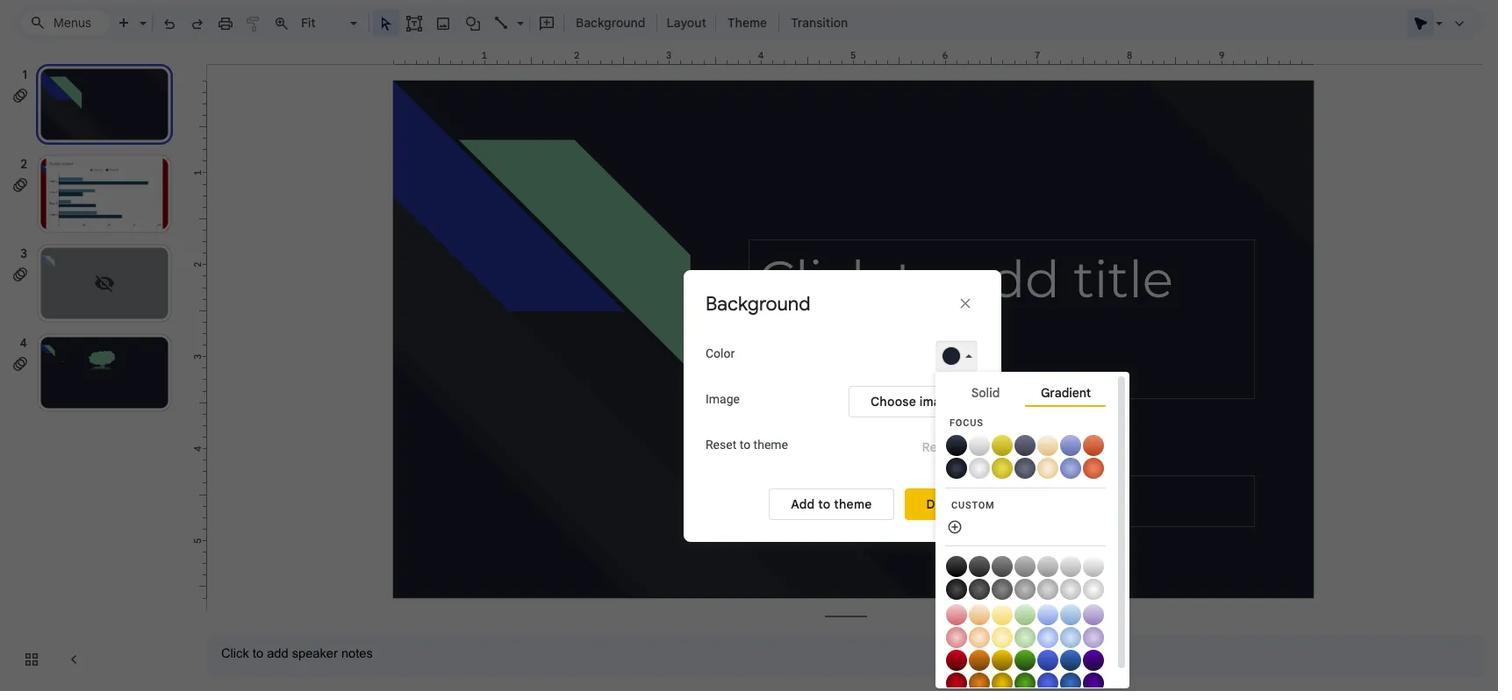 Task type: locate. For each thing, give the bounding box(es) containing it.
0 vertical spatial background
[[576, 15, 646, 31]]

0 vertical spatial to
[[740, 438, 751, 452]]

add to theme button
[[769, 489, 894, 520]]

reset for reset to theme
[[706, 438, 737, 452]]

theme inside button
[[834, 497, 872, 513]]

add
[[791, 497, 815, 513]]

0 horizontal spatial reset
[[706, 438, 737, 452]]

navigation
[[0, 47, 193, 692]]

custom button
[[945, 496, 1106, 517]]

focus
[[950, 418, 984, 429]]

solid tab
[[945, 382, 1026, 405]]

0 vertical spatial theme
[[754, 438, 788, 452]]

theme up add to theme button
[[754, 438, 788, 452]]

1 vertical spatial theme
[[834, 497, 872, 513]]

1 horizontal spatial reset
[[922, 440, 956, 455]]

1 horizontal spatial theme
[[834, 497, 872, 513]]

menu
[[936, 216, 1130, 692]]

8 row from the top
[[946, 672, 1105, 692]]

image
[[706, 392, 740, 406]]

to down image
[[740, 438, 751, 452]]

row
[[946, 434, 1105, 456], [946, 457, 1105, 479], [946, 555, 1105, 577], [946, 578, 1105, 600], [946, 604, 1105, 626], [946, 627, 1105, 648], [946, 649, 1105, 671], [946, 672, 1105, 692]]

reset inside button
[[922, 440, 956, 455]]

background
[[576, 15, 646, 31], [706, 292, 811, 316]]

1 horizontal spatial to
[[818, 497, 831, 513]]

1 horizontal spatial background
[[706, 292, 811, 316]]

3 row from the top
[[946, 555, 1105, 577]]

0 horizontal spatial background
[[576, 15, 646, 31]]

menu containing solid
[[936, 216, 1130, 692]]

navigation inside background application
[[0, 47, 193, 692]]

theme
[[754, 438, 788, 452], [834, 497, 872, 513]]

reset down image
[[706, 438, 737, 452]]

theme right add
[[834, 497, 872, 513]]

reset button
[[900, 432, 978, 463]]

to inside button
[[818, 497, 831, 513]]

1 vertical spatial to
[[818, 497, 831, 513]]

done button
[[905, 489, 980, 520]]

reset to theme
[[706, 438, 788, 452]]

0 horizontal spatial theme
[[754, 438, 788, 452]]

theme for add to theme
[[834, 497, 872, 513]]

done
[[927, 497, 958, 513]]

background button
[[568, 10, 653, 36]]

background dialog
[[684, 270, 1001, 542]]

background inside heading
[[706, 292, 811, 316]]

background heading
[[706, 292, 881, 317]]

2 row from the top
[[946, 457, 1105, 479]]

reset for reset
[[922, 440, 956, 455]]

to
[[740, 438, 751, 452], [818, 497, 831, 513]]

to right add
[[818, 497, 831, 513]]

reset
[[706, 438, 737, 452], [922, 440, 956, 455]]

1 row from the top
[[946, 434, 1105, 456]]

0 horizontal spatial to
[[740, 438, 751, 452]]

reset down focus
[[922, 440, 956, 455]]

1 vertical spatial background
[[706, 292, 811, 316]]



Task type: describe. For each thing, give the bounding box(es) containing it.
gradient tab
[[1025, 382, 1106, 407]]

to for add
[[818, 497, 831, 513]]

theme for reset to theme
[[754, 438, 788, 452]]

theme
[[728, 15, 767, 31]]

5 row from the top
[[946, 604, 1105, 626]]

to for reset
[[740, 438, 751, 452]]

custom
[[951, 500, 995, 512]]

choose image
[[871, 394, 956, 410]]

background application
[[0, 0, 1498, 692]]

4 row from the top
[[946, 578, 1105, 600]]

7 row from the top
[[946, 649, 1105, 671]]

mode and view toolbar
[[1407, 5, 1474, 40]]

transition button
[[783, 10, 856, 36]]

choose image button
[[849, 386, 978, 418]]

Menus field
[[22, 11, 110, 35]]

add to theme
[[791, 497, 872, 513]]

menu inside background application
[[936, 216, 1130, 692]]

transition
[[791, 15, 848, 31]]

gradient
[[1041, 385, 1091, 401]]

color
[[706, 347, 735, 361]]

6 row from the top
[[946, 627, 1105, 648]]

main toolbar
[[109, 10, 857, 36]]

solid
[[971, 385, 1000, 401]]

image
[[920, 394, 956, 410]]

theme button
[[720, 10, 775, 36]]

background inside button
[[576, 15, 646, 31]]

choose
[[871, 394, 916, 410]]



Task type: vqa. For each thing, say whether or not it's contained in the screenshot.
Background inside the button
yes



